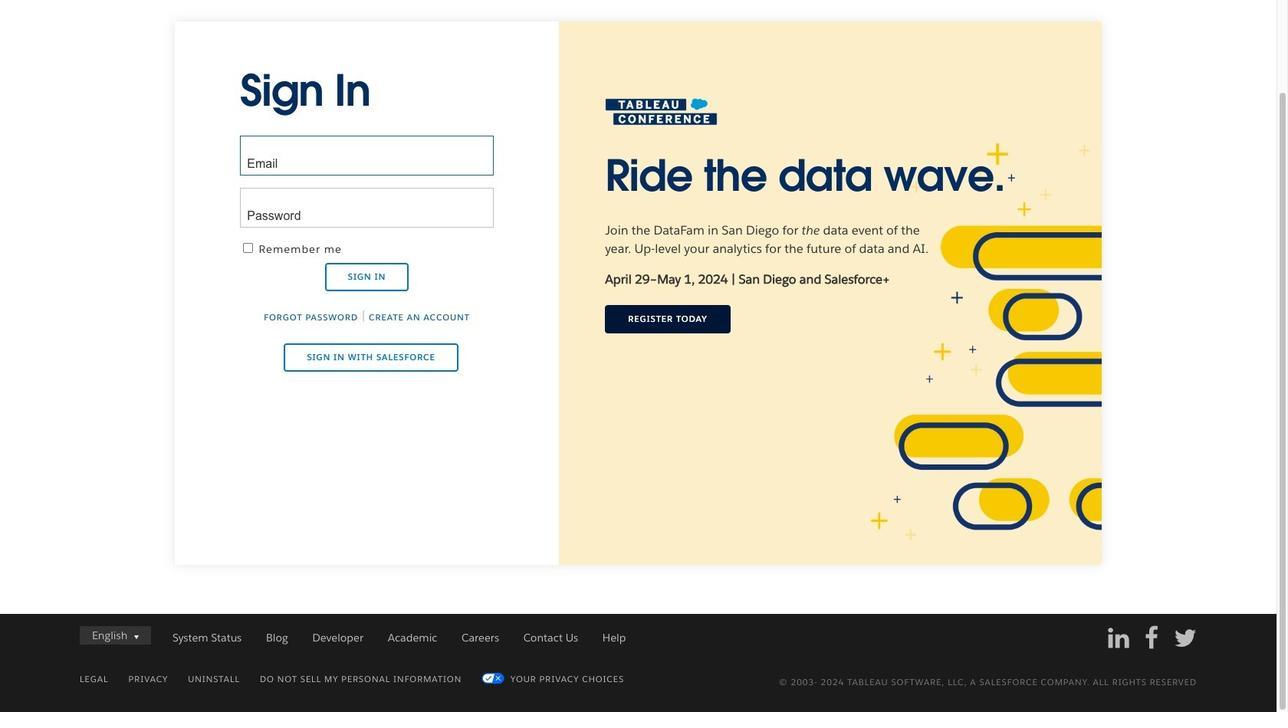 Task type: vqa. For each thing, say whether or not it's contained in the screenshot.
option
yes



Task type: describe. For each thing, give the bounding box(es) containing it.
Email email field
[[240, 136, 494, 176]]

tableau conference image
[[605, 98, 718, 126]]



Task type: locate. For each thing, give the bounding box(es) containing it.
Password password field
[[240, 188, 494, 228]]

None checkbox
[[243, 243, 253, 253]]



